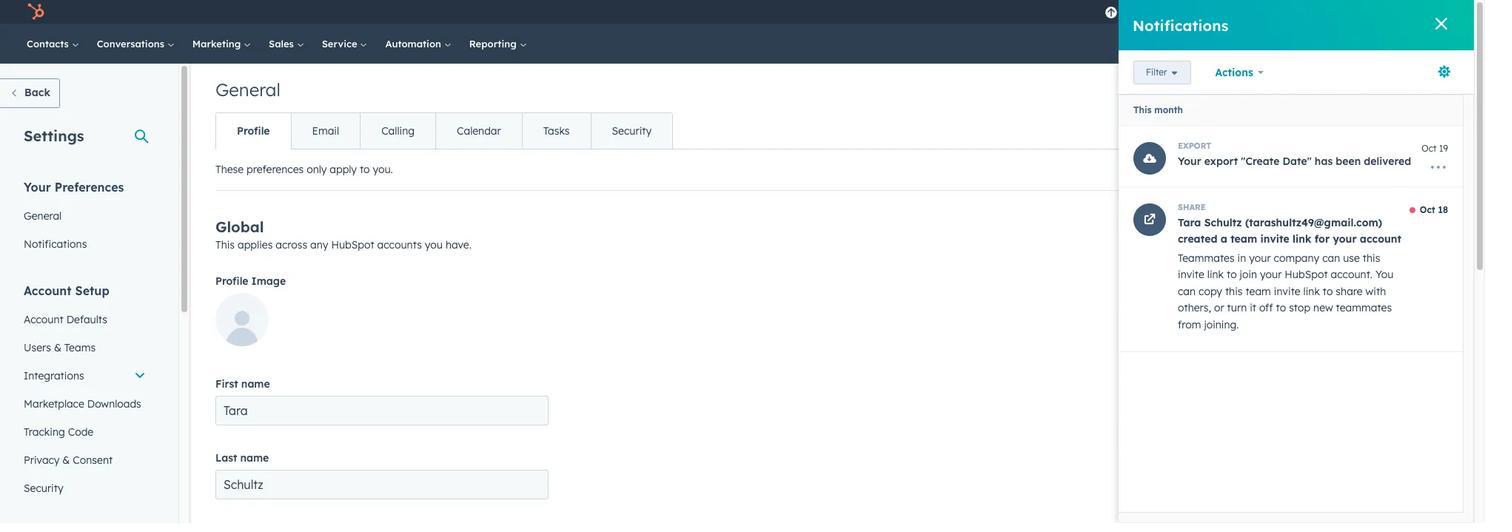 Task type: describe. For each thing, give the bounding box(es) containing it.
code
[[68, 426, 94, 439]]

any
[[310, 239, 328, 252]]

marketplaces image
[[1215, 7, 1228, 20]]

First name text field
[[216, 396, 549, 426]]

marketplace
[[24, 398, 84, 411]]

account for account defaults
[[24, 313, 64, 327]]

account for account setup
[[24, 284, 72, 299]]

these
[[216, 163, 244, 176]]

profile image
[[216, 275, 286, 288]]

hubspot
[[331, 239, 375, 252]]

applies
[[238, 239, 273, 252]]

help image
[[1246, 7, 1260, 20]]

notifications link
[[15, 230, 155, 259]]

global
[[216, 218, 264, 236]]

integrations
[[24, 370, 84, 383]]

contacts link
[[18, 24, 88, 64]]

you.
[[373, 163, 393, 176]]

setup
[[75, 284, 109, 299]]

account defaults link
[[15, 306, 155, 334]]

profile for profile image
[[216, 275, 249, 288]]

security for topmost security link
[[612, 124, 652, 138]]

search button
[[1436, 31, 1461, 56]]

notifications
[[24, 238, 87, 251]]

settings
[[24, 127, 84, 145]]

2
[[1428, 6, 1433, 18]]

& for privacy
[[62, 454, 70, 467]]

calling icon image
[[1184, 6, 1197, 19]]

conversations
[[97, 38, 167, 50]]

general link
[[15, 202, 155, 230]]

apoptosis studios 2
[[1343, 6, 1433, 18]]

calling link
[[360, 113, 436, 149]]

users
[[24, 341, 51, 355]]

consent
[[73, 454, 113, 467]]

sales link
[[260, 24, 313, 64]]

tasks
[[544, 124, 570, 138]]

upgrade
[[1122, 7, 1163, 19]]

tracking code link
[[15, 419, 155, 447]]

preferences
[[247, 163, 304, 176]]

0 horizontal spatial security link
[[15, 475, 155, 503]]

teams
[[64, 341, 96, 355]]

service link
[[313, 24, 377, 64]]

calendar link
[[436, 113, 522, 149]]

navigation containing profile
[[216, 113, 673, 150]]

menu containing apoptosis studios 2
[[1095, 0, 1457, 24]]

back link
[[0, 79, 60, 108]]

first
[[216, 378, 238, 391]]

integrations button
[[15, 362, 155, 390]]

your preferences element
[[15, 179, 155, 259]]

have.
[[446, 239, 472, 252]]

this
[[216, 239, 235, 252]]

calling
[[382, 124, 415, 138]]

to
[[360, 163, 370, 176]]

email
[[312, 124, 339, 138]]

tara schultz image
[[1327, 5, 1340, 19]]

edit button
[[216, 293, 269, 352]]

tracking code
[[24, 426, 94, 439]]

across
[[276, 239, 308, 252]]

marketplace downloads link
[[15, 390, 155, 419]]

0 vertical spatial security link
[[591, 113, 673, 149]]

defaults
[[66, 313, 107, 327]]



Task type: locate. For each thing, give the bounding box(es) containing it.
security inside account setup element
[[24, 482, 63, 496]]

apoptosis studios 2 button
[[1318, 0, 1456, 24]]

security
[[612, 124, 652, 138], [24, 482, 63, 496]]

& right users
[[54, 341, 61, 355]]

name for last name
[[240, 452, 269, 465]]

last
[[216, 452, 237, 465]]

name for first name
[[241, 378, 270, 391]]

&
[[54, 341, 61, 355], [62, 454, 70, 467]]

marketplace downloads
[[24, 398, 141, 411]]

Last name text field
[[216, 470, 549, 500]]

settings image
[[1271, 6, 1284, 20]]

account up users
[[24, 313, 64, 327]]

calling icon button
[[1178, 2, 1203, 21]]

users & teams
[[24, 341, 96, 355]]

& right the privacy
[[62, 454, 70, 467]]

profile for profile
[[237, 124, 270, 138]]

your
[[24, 180, 51, 195]]

general down your
[[24, 210, 62, 223]]

global this applies across any hubspot accounts you have.
[[216, 218, 472, 252]]

account setup
[[24, 284, 109, 299]]

0 horizontal spatial security
[[24, 482, 63, 496]]

image
[[252, 275, 286, 288]]

settings link
[[1268, 4, 1287, 20]]

Search HubSpot search field
[[1267, 31, 1448, 56]]

account defaults
[[24, 313, 107, 327]]

0 vertical spatial profile
[[237, 124, 270, 138]]

upgrade image
[[1105, 7, 1119, 20]]

downloads
[[87, 398, 141, 411]]

general
[[216, 79, 281, 101], [24, 210, 62, 223]]

tracking
[[24, 426, 65, 439]]

notifications button
[[1290, 0, 1315, 24]]

notifications image
[[1296, 7, 1309, 20]]

reporting
[[469, 38, 520, 50]]

security inside navigation
[[612, 124, 652, 138]]

search image
[[1444, 39, 1454, 49]]

1 vertical spatial profile
[[216, 275, 249, 288]]

conversations link
[[88, 24, 184, 64]]

reporting link
[[461, 24, 536, 64]]

service
[[322, 38, 360, 50]]

you
[[425, 239, 443, 252]]

account
[[24, 284, 72, 299], [24, 313, 64, 327]]

back
[[24, 86, 50, 99]]

first name
[[216, 378, 270, 391]]

1 horizontal spatial security link
[[591, 113, 673, 149]]

2 account from the top
[[24, 313, 64, 327]]

1 horizontal spatial general
[[216, 79, 281, 101]]

users & teams link
[[15, 334, 155, 362]]

0 vertical spatial general
[[216, 79, 281, 101]]

0 vertical spatial name
[[241, 378, 270, 391]]

navigation
[[216, 113, 673, 150]]

apply
[[330, 163, 357, 176]]

1 vertical spatial account
[[24, 313, 64, 327]]

last name
[[216, 452, 269, 465]]

1 horizontal spatial &
[[62, 454, 70, 467]]

1 vertical spatial &
[[62, 454, 70, 467]]

name
[[241, 378, 270, 391], [240, 452, 269, 465]]

studios
[[1391, 6, 1425, 18]]

0 vertical spatial account
[[24, 284, 72, 299]]

general inside your preferences element
[[24, 210, 62, 223]]

email link
[[291, 113, 360, 149]]

general up the profile link
[[216, 79, 281, 101]]

hubspot link
[[18, 3, 56, 21]]

marketing
[[192, 38, 244, 50]]

account up account defaults
[[24, 284, 72, 299]]

profile link
[[216, 113, 291, 149]]

preferences
[[55, 180, 124, 195]]

1 vertical spatial name
[[240, 452, 269, 465]]

privacy & consent link
[[15, 447, 155, 475]]

menu item
[[1174, 0, 1177, 24]]

security link
[[591, 113, 673, 149], [15, 475, 155, 503]]

name right the last
[[240, 452, 269, 465]]

hubspot image
[[27, 3, 44, 21]]

menu
[[1095, 0, 1457, 24]]

marketplaces button
[[1206, 0, 1237, 24]]

contacts
[[27, 38, 72, 50]]

your preferences
[[24, 180, 124, 195]]

account setup element
[[15, 283, 155, 503]]

these preferences only apply to you.
[[216, 163, 393, 176]]

marketing link
[[184, 24, 260, 64]]

profile
[[237, 124, 270, 138], [216, 275, 249, 288]]

0 horizontal spatial &
[[54, 341, 61, 355]]

1 vertical spatial general
[[24, 210, 62, 223]]

1 horizontal spatial security
[[612, 124, 652, 138]]

profile inside the profile link
[[237, 124, 270, 138]]

calendar
[[457, 124, 501, 138]]

security for security link to the left
[[24, 482, 63, 496]]

& for users
[[54, 341, 61, 355]]

automation link
[[377, 24, 461, 64]]

privacy & consent
[[24, 454, 113, 467]]

profile up preferences in the left top of the page
[[237, 124, 270, 138]]

help button
[[1240, 0, 1265, 24]]

1 account from the top
[[24, 284, 72, 299]]

tasks link
[[522, 113, 591, 149]]

profile left image
[[216, 275, 249, 288]]

sales
[[269, 38, 297, 50]]

name right first
[[241, 378, 270, 391]]

0 vertical spatial &
[[54, 341, 61, 355]]

privacy
[[24, 454, 60, 467]]

accounts
[[377, 239, 422, 252]]

apoptosis
[[1343, 6, 1389, 18]]

1 vertical spatial security link
[[15, 475, 155, 503]]

automation
[[385, 38, 444, 50]]

0 vertical spatial security
[[612, 124, 652, 138]]

only
[[307, 163, 327, 176]]

0 horizontal spatial general
[[24, 210, 62, 223]]

1 vertical spatial security
[[24, 482, 63, 496]]



Task type: vqa. For each thing, say whether or not it's contained in the screenshot.
Jacob Simon icon
no



